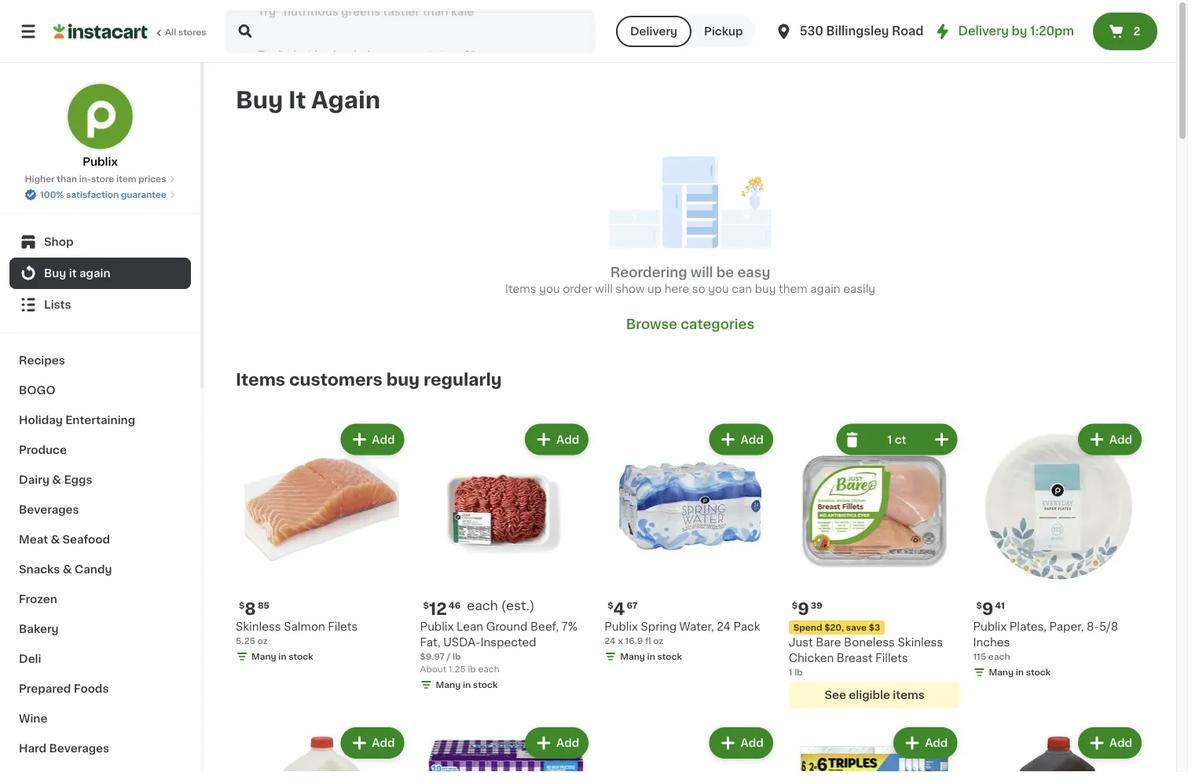 Task type: describe. For each thing, give the bounding box(es) containing it.
frozen link
[[9, 585, 191, 615]]

by
[[1012, 26, 1027, 37]]

0 horizontal spatial lb
[[453, 653, 461, 661]]

2
[[1134, 26, 1140, 37]]

skinless salmon filets 5.25 oz
[[236, 622, 358, 646]]

67
[[627, 602, 638, 610]]

0 vertical spatial will
[[691, 266, 713, 279]]

many in stock for 4
[[620, 653, 682, 661]]

items inside reordering will be easy items you order will show up here so you can buy them again easily
[[505, 283, 536, 294]]

publix for publix plates, paper, 8-5/8 inches 115 each
[[973, 622, 1007, 633]]

dairy & eggs
[[19, 475, 92, 486]]

spend
[[794, 624, 822, 632]]

items
[[893, 690, 925, 701]]

buy for buy it again
[[236, 89, 283, 112]]

reordering
[[610, 266, 687, 279]]

2 button
[[1093, 13, 1158, 50]]

2 you from the left
[[708, 283, 729, 294]]

530
[[800, 26, 823, 37]]

many in stock for 9
[[989, 668, 1051, 677]]

inspected
[[480, 637, 536, 648]]

water,
[[679, 622, 714, 633]]

product group containing 4
[[604, 421, 776, 666]]

delivery by 1:20pm
[[958, 26, 1074, 37]]

& for meat
[[51, 534, 60, 545]]

85
[[258, 602, 269, 610]]

0 vertical spatial again
[[79, 268, 111, 279]]

snacks & candy link
[[9, 555, 191, 585]]

browse categories
[[626, 317, 755, 331]]

show
[[616, 283, 645, 294]]

530 billingsley road
[[800, 26, 924, 37]]

eligible
[[849, 690, 890, 701]]

0 vertical spatial each
[[467, 600, 498, 612]]

in for 4
[[647, 653, 655, 661]]

prepared foods link
[[9, 674, 191, 704]]

ct
[[895, 434, 906, 445]]

so
[[692, 283, 705, 294]]

salmon
[[284, 622, 325, 633]]

deli link
[[9, 644, 191, 674]]

easy
[[737, 266, 770, 279]]

just
[[789, 637, 813, 648]]

wine link
[[9, 704, 191, 734]]

eggs
[[64, 475, 92, 486]]

stores
[[178, 28, 206, 37]]

filets
[[328, 622, 358, 633]]

lb inside the just bare boneless skinless chicken breast fillets 1 lb
[[795, 668, 803, 677]]

skinless inside the just bare boneless skinless chicken breast fillets 1 lb
[[898, 637, 943, 648]]

shop link
[[9, 226, 191, 258]]

beverages inside hard beverages link
[[49, 743, 109, 754]]

1 horizontal spatial 1
[[887, 434, 892, 445]]

publix spring water, 24 pack 24 x 16.9 fl oz
[[604, 622, 760, 646]]

deli
[[19, 654, 41, 665]]

(est.)
[[501, 600, 535, 612]]

higher
[[25, 175, 55, 183]]

$ 9 39
[[792, 601, 823, 617]]

remove just bare boneless skinless chicken breast fillets image
[[843, 430, 862, 449]]

1 ct
[[887, 434, 906, 445]]

be
[[717, 266, 734, 279]]

$3
[[869, 624, 880, 632]]

prepared
[[19, 684, 71, 695]]

many for 4
[[620, 653, 645, 661]]

each inside publix plates, paper, 8-5/8 inches 115 each
[[989, 653, 1010, 661]]

in for 8
[[278, 653, 287, 661]]

buy for buy it again
[[44, 268, 66, 279]]

in for 9
[[1016, 668, 1024, 677]]

stock down publix lean ground beef, 7% fat, usda-inspected $9.97 / lb about 1.25 lb each
[[473, 681, 498, 690]]

entertaining
[[65, 415, 135, 426]]

produce link
[[9, 435, 191, 465]]

higher than in-store item prices link
[[25, 173, 176, 185]]

fl
[[645, 637, 651, 646]]

530 billingsley road button
[[775, 9, 924, 53]]

prices
[[138, 175, 166, 183]]

plates,
[[1010, 622, 1047, 633]]

road
[[892, 26, 924, 37]]

Search field
[[226, 11, 594, 52]]

1 you from the left
[[539, 283, 560, 294]]

prepared foods
[[19, 684, 109, 695]]

product group containing 8
[[236, 421, 408, 666]]

dairy & eggs link
[[9, 465, 191, 495]]

seafood
[[63, 534, 110, 545]]

hard
[[19, 743, 46, 754]]

16.9
[[625, 637, 643, 646]]

product group containing 12
[[420, 421, 592, 695]]

$ 9 41
[[976, 601, 1005, 617]]

each inside publix lean ground beef, 7% fat, usda-inspected $9.97 / lb about 1.25 lb each
[[478, 665, 499, 674]]

just bare boneless skinless chicken breast fillets 1 lb
[[789, 637, 943, 677]]

fat,
[[420, 637, 441, 648]]

meat & seafood
[[19, 534, 110, 545]]

lists
[[44, 299, 71, 310]]

$9.97
[[420, 653, 445, 661]]

bare
[[816, 637, 841, 648]]

all
[[165, 28, 176, 37]]

billingsley
[[826, 26, 889, 37]]

0 horizontal spatial buy
[[386, 372, 420, 388]]

delivery button
[[616, 16, 692, 47]]

skinless inside the skinless salmon filets 5.25 oz
[[236, 622, 281, 633]]

reordering will be easy items you order will show up here so you can buy them again easily
[[505, 266, 876, 294]]

see
[[825, 690, 846, 701]]

satisfaction
[[66, 191, 119, 199]]

stock for 4
[[657, 653, 682, 661]]

wine
[[19, 714, 47, 725]]

& for snacks
[[63, 564, 72, 575]]

$12.46 each (estimated) element
[[420, 599, 592, 619]]

0 horizontal spatial items
[[236, 372, 285, 388]]

stock for 9
[[1026, 668, 1051, 677]]

delivery for delivery
[[630, 26, 677, 37]]

hard beverages link
[[9, 734, 191, 764]]

pickup button
[[692, 16, 756, 47]]

usda-
[[443, 637, 480, 648]]

again inside reordering will be easy items you order will show up here so you can buy them again easily
[[810, 283, 841, 294]]

see eligible items button
[[789, 682, 961, 709]]

1:20pm
[[1030, 26, 1074, 37]]

$ 12 46
[[423, 601, 461, 617]]

many for 8
[[251, 653, 276, 661]]

5/8
[[1099, 622, 1118, 633]]

$ for $ 8 85
[[239, 602, 245, 610]]



Task type: locate. For each thing, give the bounding box(es) containing it.
chicken
[[789, 653, 834, 664]]

again right it in the left top of the page
[[79, 268, 111, 279]]

meat
[[19, 534, 48, 545]]

1 vertical spatial will
[[595, 283, 613, 294]]

skinless up fillets in the bottom right of the page
[[898, 637, 943, 648]]

delivery left by
[[958, 26, 1009, 37]]

many in stock down 1.25
[[436, 681, 498, 690]]

shop
[[44, 237, 73, 248]]

all stores link
[[53, 9, 207, 53]]

customers
[[289, 372, 383, 388]]

$ 4 67
[[608, 601, 638, 617]]

publix lean ground beef, 7% fat, usda-inspected $9.97 / lb about 1.25 lb each
[[420, 622, 578, 674]]

$ left 85
[[239, 602, 245, 610]]

add button
[[342, 425, 403, 454], [527, 425, 587, 454], [711, 425, 772, 454], [1080, 425, 1140, 454], [342, 729, 403, 758], [527, 729, 587, 758], [711, 729, 772, 758], [895, 729, 956, 758], [1080, 729, 1140, 758]]

24 left the x
[[604, 637, 616, 646]]

stock
[[289, 653, 313, 661], [657, 653, 682, 661], [1026, 668, 1051, 677], [473, 681, 498, 690]]

1 vertical spatial buy
[[386, 372, 420, 388]]

in down 1.25
[[463, 681, 471, 690]]

12
[[429, 601, 447, 617]]

many down 16.9
[[620, 653, 645, 661]]

beverages down wine link
[[49, 743, 109, 754]]

2 horizontal spatial lb
[[795, 668, 803, 677]]

publix up higher than in-store item prices link
[[83, 156, 118, 167]]

0 vertical spatial &
[[52, 475, 61, 486]]

publix inside publix lean ground beef, 7% fat, usda-inspected $9.97 / lb about 1.25 lb each
[[420, 622, 454, 633]]

0 horizontal spatial 1
[[789, 668, 793, 677]]

9 for spend $20, save $3
[[798, 601, 809, 617]]

buy inside reordering will be easy items you order will show up here so you can buy them again easily
[[755, 283, 776, 294]]

& left candy
[[63, 564, 72, 575]]

4 $ from the left
[[792, 602, 798, 610]]

2 9 from the left
[[982, 601, 994, 617]]

buy
[[755, 283, 776, 294], [386, 372, 420, 388]]

publix for publix lean ground beef, 7% fat, usda-inspected $9.97 / lb about 1.25 lb each
[[420, 622, 454, 633]]

0 horizontal spatial skinless
[[236, 622, 281, 633]]

buy inside buy it again link
[[44, 268, 66, 279]]

$ inside $ 9 41
[[976, 602, 982, 610]]

publix inside publix spring water, 24 pack 24 x 16.9 fl oz
[[604, 622, 638, 633]]

1 vertical spatial again
[[810, 283, 841, 294]]

boneless
[[844, 637, 895, 648]]

delivery left pickup
[[630, 26, 677, 37]]

delivery inside delivery by 1:20pm link
[[958, 26, 1009, 37]]

$ left 67
[[608, 602, 613, 610]]

snacks
[[19, 564, 60, 575]]

$ for $ 12 46
[[423, 602, 429, 610]]

oz inside publix spring water, 24 pack 24 x 16.9 fl oz
[[653, 637, 664, 646]]

4
[[613, 601, 625, 617]]

1 vertical spatial &
[[51, 534, 60, 545]]

0 vertical spatial 1
[[887, 434, 892, 445]]

here
[[665, 283, 689, 294]]

1 horizontal spatial 9
[[982, 601, 994, 617]]

each down "inches"
[[989, 653, 1010, 661]]

& for dairy
[[52, 475, 61, 486]]

many for 9
[[989, 668, 1014, 677]]

1 oz from the left
[[257, 637, 268, 646]]

item
[[116, 175, 136, 183]]

publix up "inches"
[[973, 622, 1007, 633]]

3 $ from the left
[[608, 602, 613, 610]]

stock down publix spring water, 24 pack 24 x 16.9 fl oz in the bottom right of the page
[[657, 653, 682, 661]]

0 vertical spatial buy
[[755, 283, 776, 294]]

5.25
[[236, 637, 255, 646]]

1 horizontal spatial items
[[505, 283, 536, 294]]

categories
[[681, 317, 755, 331]]

lean
[[457, 622, 483, 633]]

up
[[648, 283, 662, 294]]

will up so
[[691, 266, 713, 279]]

inches
[[973, 637, 1010, 648]]

0 vertical spatial 24
[[717, 622, 731, 633]]

buy left regularly
[[386, 372, 420, 388]]

2 vertical spatial &
[[63, 564, 72, 575]]

1 left the ct
[[887, 434, 892, 445]]

bogo link
[[9, 376, 191, 406]]

easily
[[843, 283, 876, 294]]

holiday
[[19, 415, 63, 426]]

beverages down dairy & eggs
[[19, 505, 79, 516]]

$ left the 41
[[976, 602, 982, 610]]

1 horizontal spatial oz
[[653, 637, 664, 646]]

0 horizontal spatial will
[[595, 283, 613, 294]]

1 9 from the left
[[798, 601, 809, 617]]

many in stock down fl
[[620, 653, 682, 661]]

oz right fl
[[653, 637, 664, 646]]

snacks & candy
[[19, 564, 112, 575]]

publix up the x
[[604, 622, 638, 633]]

stock down the skinless salmon filets 5.25 oz
[[289, 653, 313, 661]]

$ inside $ 8 85
[[239, 602, 245, 610]]

regularly
[[424, 372, 502, 388]]

& right meat
[[51, 534, 60, 545]]

product group
[[236, 421, 408, 666], [420, 421, 592, 695], [604, 421, 776, 666], [789, 421, 961, 709], [973, 421, 1145, 682], [236, 725, 408, 773], [420, 725, 592, 773], [604, 725, 776, 773], [789, 725, 961, 773], [973, 725, 1145, 773]]

1 vertical spatial beverages
[[49, 743, 109, 754]]

stock down publix plates, paper, 8-5/8 inches 115 each
[[1026, 668, 1051, 677]]

0 horizontal spatial you
[[539, 283, 560, 294]]

8-
[[1087, 622, 1099, 633]]

again right them
[[810, 283, 841, 294]]

1 vertical spatial 24
[[604, 637, 616, 646]]

0 horizontal spatial buy
[[44, 268, 66, 279]]

each up lean
[[467, 600, 498, 612]]

buy left it in the left top of the page
[[44, 268, 66, 279]]

many in stock for 8
[[251, 653, 313, 661]]

in down the skinless salmon filets 5.25 oz
[[278, 653, 287, 661]]

9 left the 41
[[982, 601, 994, 617]]

0 horizontal spatial oz
[[257, 637, 268, 646]]

higher than in-store item prices
[[25, 175, 166, 183]]

0 vertical spatial beverages
[[19, 505, 79, 516]]

publix for publix spring water, 24 pack 24 x 16.9 fl oz
[[604, 622, 638, 633]]

bakery link
[[9, 615, 191, 644]]

0 vertical spatial buy
[[236, 89, 283, 112]]

0 horizontal spatial 9
[[798, 601, 809, 617]]

8
[[245, 601, 256, 617]]

lb
[[453, 653, 461, 661], [468, 665, 476, 674], [795, 668, 803, 677]]

lb down chicken
[[795, 668, 803, 677]]

recipes
[[19, 355, 65, 366]]

buy it again
[[44, 268, 111, 279]]

see eligible items
[[825, 690, 925, 701]]

holiday entertaining link
[[9, 406, 191, 435]]

publix logo image
[[66, 82, 135, 151]]

again
[[79, 268, 111, 279], [810, 283, 841, 294]]

9 for publix plates, paper, 8-5/8 inches
[[982, 601, 994, 617]]

buy left it
[[236, 89, 283, 112]]

delivery
[[958, 26, 1009, 37], [630, 26, 677, 37]]

1 horizontal spatial buy
[[755, 283, 776, 294]]

you down be
[[708, 283, 729, 294]]

24
[[717, 622, 731, 633], [604, 637, 616, 646]]

in
[[278, 653, 287, 661], [647, 653, 655, 661], [1016, 668, 1024, 677], [463, 681, 471, 690]]

1 vertical spatial buy
[[44, 268, 66, 279]]

1.25
[[449, 665, 466, 674]]

many down 5.25
[[251, 653, 276, 661]]

them
[[779, 283, 808, 294]]

1 horizontal spatial skinless
[[898, 637, 943, 648]]

1 horizontal spatial buy
[[236, 89, 283, 112]]

$
[[239, 602, 245, 610], [423, 602, 429, 610], [608, 602, 613, 610], [792, 602, 798, 610], [976, 602, 982, 610]]

guarantee
[[121, 191, 167, 199]]

each right 1.25
[[478, 665, 499, 674]]

skinless down $ 8 85
[[236, 622, 281, 633]]

1 horizontal spatial again
[[810, 283, 841, 294]]

$ for $ 9 41
[[976, 602, 982, 610]]

5 $ from the left
[[976, 602, 982, 610]]

$ inside $ 4 67
[[608, 602, 613, 610]]

100% satisfaction guarantee button
[[24, 185, 176, 201]]

$ for $ 9 39
[[792, 602, 798, 610]]

publix up fat,
[[420, 622, 454, 633]]

1 inside the just bare boneless skinless chicken breast fillets 1 lb
[[789, 668, 793, 677]]

many in stock down the skinless salmon filets 5.25 oz
[[251, 653, 313, 661]]

9 left 39
[[798, 601, 809, 617]]

beverages
[[19, 505, 79, 516], [49, 743, 109, 754]]

add
[[372, 434, 395, 445], [556, 434, 579, 445], [741, 434, 764, 445], [1109, 434, 1132, 445], [372, 738, 395, 749], [556, 738, 579, 749], [741, 738, 764, 749], [925, 738, 948, 749], [1109, 738, 1132, 749]]

0 horizontal spatial again
[[79, 268, 111, 279]]

x
[[618, 637, 623, 646]]

bakery
[[19, 624, 59, 635]]

delivery for delivery by 1:20pm
[[958, 26, 1009, 37]]

oz right 5.25
[[257, 637, 268, 646]]

bogo
[[19, 385, 56, 396]]

0 vertical spatial skinless
[[236, 622, 281, 633]]

instacart logo image
[[53, 22, 148, 41]]

$ for $ 4 67
[[608, 602, 613, 610]]

0 horizontal spatial delivery
[[630, 26, 677, 37]]

$ inside $ 9 39
[[792, 602, 798, 610]]

items left "order"
[[505, 283, 536, 294]]

publix inside publix plates, paper, 8-5/8 inches 115 each
[[973, 622, 1007, 633]]

you left "order"
[[539, 283, 560, 294]]

1 vertical spatial items
[[236, 372, 285, 388]]

$ inside $ 12 46
[[423, 602, 429, 610]]

browse
[[626, 317, 678, 331]]

oz inside the skinless salmon filets 5.25 oz
[[257, 637, 268, 646]]

many in stock down publix plates, paper, 8-5/8 inches 115 each
[[989, 668, 1051, 677]]

many down 1.25
[[436, 681, 461, 690]]

items left the customers
[[236, 372, 285, 388]]

service type group
[[616, 16, 756, 47]]

foods
[[74, 684, 109, 695]]

$ left 39
[[792, 602, 798, 610]]

1 horizontal spatial lb
[[468, 665, 476, 674]]

1 horizontal spatial 24
[[717, 622, 731, 633]]

1 horizontal spatial delivery
[[958, 26, 1009, 37]]

items customers buy regularly
[[236, 372, 502, 388]]

1 horizontal spatial you
[[708, 283, 729, 294]]

each (est.)
[[467, 600, 535, 612]]

buy down easy
[[755, 283, 776, 294]]

many down "inches"
[[989, 668, 1014, 677]]

ground
[[486, 622, 528, 633]]

$ left the 46 in the left of the page
[[423, 602, 429, 610]]

delivery inside delivery button
[[630, 26, 677, 37]]

in down publix plates, paper, 8-5/8 inches 115 each
[[1016, 668, 1024, 677]]

fillets
[[876, 653, 908, 664]]

$ 8 85
[[239, 601, 269, 617]]

1 vertical spatial skinless
[[898, 637, 943, 648]]

None search field
[[225, 9, 596, 53]]

1 $ from the left
[[239, 602, 245, 610]]

0 horizontal spatial 24
[[604, 637, 616, 646]]

will left the show
[[595, 283, 613, 294]]

2 vertical spatial each
[[478, 665, 499, 674]]

items
[[505, 283, 536, 294], [236, 372, 285, 388]]

increment quantity of just bare boneless skinless chicken breast fillets image
[[932, 430, 951, 449]]

1 horizontal spatial will
[[691, 266, 713, 279]]

lb right 1.25
[[468, 665, 476, 674]]

0 vertical spatial items
[[505, 283, 536, 294]]

2 $ from the left
[[423, 602, 429, 610]]

it
[[69, 268, 77, 279]]

1 vertical spatial 1
[[789, 668, 793, 677]]

41
[[995, 602, 1005, 610]]

&
[[52, 475, 61, 486], [51, 534, 60, 545], [63, 564, 72, 575]]

2 oz from the left
[[653, 637, 664, 646]]

order
[[563, 283, 592, 294]]

publix plates, paper, 8-5/8 inches 115 each
[[973, 622, 1118, 661]]

lists link
[[9, 289, 191, 321]]

publix inside "link"
[[83, 156, 118, 167]]

stock for 8
[[289, 653, 313, 661]]

1 down chicken
[[789, 668, 793, 677]]

publix for publix
[[83, 156, 118, 167]]

beef,
[[530, 622, 559, 633]]

meat & seafood link
[[9, 525, 191, 555]]

many in stock
[[251, 653, 313, 661], [620, 653, 682, 661], [989, 668, 1051, 677], [436, 681, 498, 690]]

delivery by 1:20pm link
[[933, 22, 1074, 41]]

1 vertical spatial each
[[989, 653, 1010, 661]]

24 left pack
[[717, 622, 731, 633]]

in down fl
[[647, 653, 655, 661]]

lb right /
[[453, 653, 461, 661]]

candy
[[74, 564, 112, 575]]

& left eggs
[[52, 475, 61, 486]]



Task type: vqa. For each thing, say whether or not it's contained in the screenshot.


